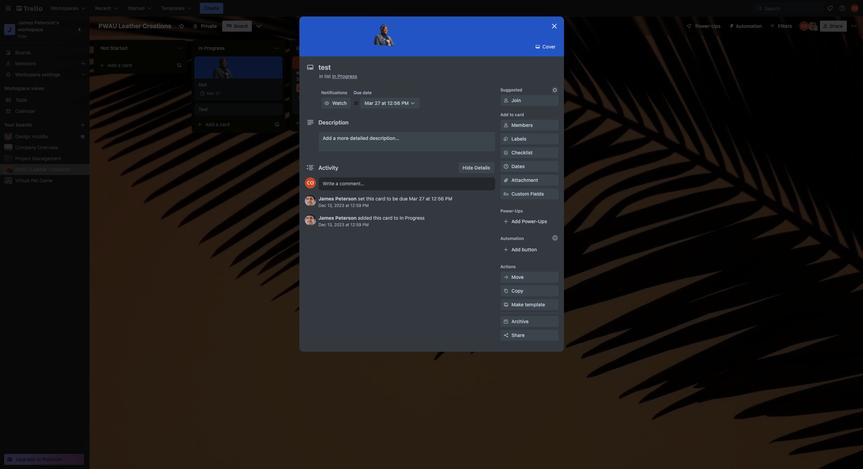 Task type: describe. For each thing, give the bounding box(es) containing it.
pm inside button
[[401, 100, 409, 106]]

james peterson's workspace free
[[18, 20, 60, 39]]

a for left add a card button
[[118, 62, 121, 68]]

sourcing source vegan leather
[[296, 72, 343, 82]]

hide details link
[[458, 163, 494, 174]]

mar 27 at 12:56 pm button
[[361, 98, 420, 109]]

boards
[[15, 50, 31, 55]]

Mar 27 checkbox
[[198, 90, 222, 98]]

table
[[15, 97, 27, 103]]

james for set
[[319, 196, 334, 202]]

labels link
[[500, 134, 558, 145]]

starred icon image
[[80, 134, 85, 140]]

more
[[337, 135, 349, 141]]

at inside james peterson added this card to in progress dec 13, 2023 at 12:59 pm
[[345, 223, 349, 228]]

archive
[[511, 319, 529, 325]]

close dialog image
[[550, 22, 558, 30]]

hide
[[463, 165, 473, 171]]

dec 13, 2023 at 12:59 pm link for set this card to be due mar 27 at 12:56 pm
[[319, 203, 369, 208]]

add power-ups link
[[500, 216, 558, 227]]

/
[[330, 95, 332, 100]]

in list in progress
[[319, 73, 357, 79]]

0 horizontal spatial share button
[[500, 330, 558, 341]]

1
[[366, 85, 368, 91]]

list
[[324, 73, 331, 79]]

workspace views
[[4, 85, 44, 91]]

sm image for watch
[[323, 100, 330, 107]]

sm image for checklist
[[502, 150, 509, 156]]

12:56 inside button
[[387, 100, 400, 106]]

description…
[[370, 135, 399, 141]]

premium
[[42, 457, 62, 463]]

share for the left share button
[[511, 333, 525, 339]]

table link
[[15, 97, 85, 104]]

pet
[[31, 178, 38, 184]]

sm image for join
[[502, 97, 509, 104]]

calendar
[[15, 108, 35, 114]]

boards
[[16, 122, 32, 128]]

james peterson's workspace link
[[18, 20, 60, 32]]

description
[[319, 120, 349, 126]]

in inside james peterson added this card to in progress dec 13, 2023 at 12:59 pm
[[400, 215, 404, 221]]

automation inside button
[[736, 23, 762, 29]]

test
[[198, 106, 208, 112]]

leather
[[328, 76, 343, 82]]

dec inside 'checkbox'
[[327, 85, 335, 91]]

james for workspace
[[18, 20, 33, 25]]

management
[[32, 156, 61, 162]]

0 / 3
[[328, 95, 334, 100]]

add a more detailed description…
[[323, 135, 399, 141]]

sm image for copy
[[502, 288, 509, 295]]

sm image for labels
[[502, 136, 509, 143]]

company
[[15, 145, 36, 151]]

sm image for members
[[502, 122, 509, 129]]

added
[[358, 215, 372, 221]]

workspace
[[18, 27, 43, 32]]

0 vertical spatial progress
[[337, 73, 357, 79]]

make template
[[511, 302, 545, 308]]

source
[[296, 76, 312, 82]]

1 horizontal spatial share button
[[820, 21, 847, 32]]

1 horizontal spatial members link
[[500, 120, 558, 131]]

watch
[[332, 100, 347, 106]]

button
[[522, 247, 537, 253]]

source vegan leather link
[[296, 76, 376, 83]]

Board name text field
[[95, 21, 175, 32]]

0 horizontal spatial christina overa (christinaovera) image
[[799, 21, 809, 31]]

star or unstar board image
[[179, 23, 184, 29]]

Dec 18, 2023 - Mar 1 checkbox
[[319, 84, 370, 92]]

copy
[[511, 288, 523, 294]]

power- inside power-ups button
[[695, 23, 712, 29]]

james peterson set this card to be due mar 27 at 12:56 pm dec 13, 2023 at 12:59 pm
[[319, 196, 452, 208]]

labels
[[511, 136, 526, 142]]

filters
[[778, 23, 792, 29]]

test
[[198, 82, 207, 88]]

details
[[474, 165, 490, 171]]

creations inside pwau leather creations 'link'
[[49, 167, 70, 173]]

company overview link
[[15, 144, 85, 151]]

james peterson added this card to in progress dec 13, 2023 at 12:59 pm
[[319, 215, 425, 228]]

0 horizontal spatial power-ups
[[500, 209, 523, 214]]

detailed
[[350, 135, 368, 141]]

13, inside james peterson set this card to be due mar 27 at 12:56 pm dec 13, 2023 at 12:59 pm
[[327, 203, 333, 208]]

1 horizontal spatial christina overa (christinaovera) image
[[369, 103, 378, 112]]

pwau leather creations inside 'link'
[[15, 167, 70, 173]]

creations inside "board name" text field
[[143, 22, 171, 30]]

your
[[4, 122, 15, 128]]

Write a comment text field
[[319, 178, 495, 190]]

a for rightmost add a card button
[[314, 120, 316, 126]]

card inside james peterson added this card to in progress dec 13, 2023 at 12:59 pm
[[383, 215, 393, 221]]

project management link
[[15, 155, 85, 162]]

james peterson (jamespeterson93) image for added this card to in progress
[[305, 215, 316, 226]]

james peterson (jamespeterson93) image for set this card to be due mar 27 at 12:56 pm
[[305, 196, 316, 207]]

0
[[328, 95, 330, 100]]

checklist
[[511, 150, 533, 156]]

make
[[511, 302, 524, 308]]

sm image for automation
[[726, 21, 736, 30]]

to right upgrade
[[36, 457, 41, 463]]

1 horizontal spatial ups
[[538, 219, 547, 225]]

cover
[[541, 44, 556, 50]]

vegan
[[313, 76, 327, 82]]

show menu image
[[850, 23, 857, 30]]

in
[[319, 73, 323, 79]]

j link
[[4, 24, 15, 35]]

dec 18, 2023 - mar 1
[[327, 85, 368, 91]]

set
[[358, 196, 365, 202]]

0 notifications image
[[826, 4, 834, 12]]

add button button
[[500, 245, 558, 256]]

notifications
[[321, 90, 347, 95]]

this for set
[[366, 196, 374, 202]]

27 for mar 27
[[215, 91, 220, 96]]

board link
[[222, 21, 252, 32]]

2023 inside dec 18, 2023 - mar 1 'checkbox'
[[343, 85, 353, 91]]

private
[[201, 23, 217, 29]]

boards link
[[0, 47, 90, 58]]

design huddle
[[15, 134, 48, 140]]

search image
[[757, 6, 762, 11]]

Search field
[[762, 3, 823, 13]]

0 horizontal spatial ups
[[515, 209, 523, 214]]

make template link
[[500, 300, 558, 311]]

move
[[511, 275, 524, 280]]

27 for mar 27 at 12:56 pm
[[375, 100, 380, 106]]

1 vertical spatial automation
[[500, 236, 524, 242]]

12:59 inside james peterson added this card to in progress dec 13, 2023 at 12:59 pm
[[350, 223, 361, 228]]

ups inside button
[[712, 23, 721, 29]]

cover link
[[532, 41, 560, 52]]

upgrade
[[16, 457, 35, 463]]

card inside james peterson set this card to be due mar 27 at 12:56 pm dec 13, 2023 at 12:59 pm
[[375, 196, 385, 202]]

attachment
[[511, 177, 538, 183]]

peterson for added this card to in progress
[[335, 215, 357, 221]]

in progress link
[[332, 73, 357, 79]]

design huddle link
[[15, 133, 77, 140]]

overview
[[38, 145, 58, 151]]



Task type: locate. For each thing, give the bounding box(es) containing it.
members link down boards
[[0, 58, 90, 69]]

sourcing
[[296, 72, 314, 77]]

to inside james peterson set this card to be due mar 27 at 12:56 pm dec 13, 2023 at 12:59 pm
[[387, 196, 391, 202]]

mar down test
[[207, 91, 214, 96]]

activity
[[319, 165, 338, 171]]

automation up add button
[[500, 236, 524, 242]]

27 inside james peterson set this card to be due mar 27 at 12:56 pm dec 13, 2023 at 12:59 pm
[[419, 196, 424, 202]]

3
[[332, 95, 334, 100]]

None text field
[[315, 61, 542, 74]]

18,
[[336, 85, 342, 91]]

0 vertical spatial creations
[[143, 22, 171, 30]]

0 vertical spatial 12:59
[[350, 203, 361, 208]]

progress
[[337, 73, 357, 79], [405, 215, 425, 221]]

0 horizontal spatial power-
[[500, 209, 515, 214]]

share
[[830, 23, 843, 29], [511, 333, 525, 339]]

leather inside pwau leather creations 'link'
[[30, 167, 47, 173]]

0 horizontal spatial creations
[[49, 167, 70, 173]]

1 horizontal spatial automation
[[736, 23, 762, 29]]

fields
[[530, 191, 544, 197]]

1 horizontal spatial power-ups
[[695, 23, 721, 29]]

hide details
[[463, 165, 490, 171]]

share button down archive link
[[500, 330, 558, 341]]

1 vertical spatial creations
[[49, 167, 70, 173]]

share for the right share button
[[830, 23, 843, 29]]

date
[[363, 90, 372, 95]]

1 james peterson (jamespeterson93) image from the top
[[305, 196, 316, 207]]

1 vertical spatial pwau leather creations
[[15, 167, 70, 173]]

dec 13, 2023 at 12:59 pm link for added this card to in progress
[[319, 223, 369, 228]]

peterson inside james peterson added this card to in progress dec 13, 2023 at 12:59 pm
[[335, 215, 357, 221]]

2 horizontal spatial 27
[[419, 196, 424, 202]]

share down archive
[[511, 333, 525, 339]]

1 vertical spatial james peterson (jamespeterson93) image
[[305, 215, 316, 226]]

12:59 down set
[[350, 203, 361, 208]]

2 vertical spatial ups
[[538, 219, 547, 225]]

1 horizontal spatial share
[[830, 23, 843, 29]]

27 inside button
[[375, 100, 380, 106]]

christina overa (christinaovera) image
[[369, 103, 378, 112], [305, 178, 316, 189]]

calendar link
[[15, 108, 85, 115]]

creations down project management "link"
[[49, 167, 70, 173]]

mar 27
[[207, 91, 220, 96]]

1 vertical spatial this
[[373, 215, 381, 221]]

dec 13, 2023 at 12:59 pm link
[[319, 203, 369, 208], [319, 223, 369, 228]]

0 vertical spatial automation
[[736, 23, 762, 29]]

create from template… image for left add a card button
[[176, 63, 182, 68]]

1 vertical spatial ups
[[515, 209, 523, 214]]

automation down search "image" at top right
[[736, 23, 762, 29]]

j
[[8, 25, 12, 33]]

1 horizontal spatial members
[[511, 122, 533, 128]]

dec 13, 2023 at 12:59 pm link down added
[[319, 223, 369, 228]]

1 vertical spatial 12:59
[[350, 223, 361, 228]]

move link
[[500, 272, 558, 283]]

add to card
[[500, 112, 524, 117]]

sm image inside watch button
[[323, 100, 330, 107]]

in
[[332, 73, 336, 79], [400, 215, 404, 221]]

peterson left set
[[335, 196, 357, 202]]

virtual pet game
[[15, 178, 53, 184]]

ups up add power-ups
[[515, 209, 523, 214]]

1 horizontal spatial power-
[[522, 219, 538, 225]]

custom fields button
[[500, 191, 558, 198]]

1 dec 13, 2023 at 12:59 pm link from the top
[[319, 203, 369, 208]]

1 horizontal spatial pwau leather creations
[[99, 22, 171, 30]]

mar
[[357, 85, 365, 91], [207, 91, 214, 96], [365, 100, 373, 106], [409, 196, 418, 202]]

dates button
[[500, 161, 558, 172]]

1 horizontal spatial christina overa (christinaovera) image
[[851, 4, 859, 12]]

sm image inside cover link
[[534, 43, 541, 50]]

ups left automation button in the top of the page
[[712, 23, 721, 29]]

2 horizontal spatial ups
[[712, 23, 721, 29]]

create from template… image
[[176, 63, 182, 68], [274, 122, 280, 127]]

2 james peterson (jamespeterson93) image from the top
[[305, 215, 316, 226]]

template
[[525, 302, 545, 308]]

add a more detailed description… link
[[319, 132, 495, 152]]

to down james peterson set this card to be due mar 27 at 12:56 pm dec 13, 2023 at 12:59 pm
[[394, 215, 398, 221]]

0 horizontal spatial add a card button
[[96, 60, 174, 71]]

12:56 inside james peterson set this card to be due mar 27 at 12:56 pm dec 13, 2023 at 12:59 pm
[[431, 196, 444, 202]]

2 vertical spatial 2023
[[334, 223, 344, 228]]

1 horizontal spatial progress
[[405, 215, 425, 221]]

mar left 1
[[357, 85, 365, 91]]

1 vertical spatial leather
[[30, 167, 47, 173]]

dec inside james peterson added this card to in progress dec 13, 2023 at 12:59 pm
[[319, 223, 326, 228]]

power-ups
[[695, 23, 721, 29], [500, 209, 523, 214]]

1 vertical spatial share button
[[500, 330, 558, 341]]

sm image for make template
[[502, 302, 509, 309]]

0 horizontal spatial in
[[332, 73, 336, 79]]

open information menu image
[[839, 5, 846, 12]]

0 vertical spatial dec 13, 2023 at 12:59 pm link
[[319, 203, 369, 208]]

0 horizontal spatial 27
[[215, 91, 220, 96]]

members up labels
[[511, 122, 533, 128]]

to inside james peterson added this card to in progress dec 13, 2023 at 12:59 pm
[[394, 215, 398, 221]]

dec 13, 2023 at 12:59 pm link down set
[[319, 203, 369, 208]]

private button
[[189, 21, 221, 32]]

0 vertical spatial leather
[[119, 22, 141, 30]]

sm image left join
[[502, 97, 509, 104]]

0 vertical spatial this
[[366, 196, 374, 202]]

test link
[[198, 81, 278, 88]]

0 vertical spatial in
[[332, 73, 336, 79]]

create button
[[200, 3, 223, 14]]

sm image for archive
[[502, 319, 509, 326]]

1 horizontal spatial 27
[[375, 100, 380, 106]]

0 vertical spatial peterson
[[335, 196, 357, 202]]

pwau leather creations link
[[15, 166, 85, 173]]

1 12:59 from the top
[[350, 203, 361, 208]]

0 vertical spatial pwau
[[99, 22, 117, 30]]

-
[[354, 85, 356, 91]]

0 horizontal spatial share
[[511, 333, 525, 339]]

add a card for left add a card button
[[107, 62, 132, 68]]

sm image inside move link
[[502, 274, 509, 281]]

1 vertical spatial peterson
[[335, 215, 357, 221]]

attachment button
[[500, 175, 558, 186]]

your boards with 5 items element
[[4, 121, 70, 129]]

0 horizontal spatial christina overa (christinaovera) image
[[305, 178, 316, 189]]

1 vertical spatial dec
[[319, 203, 326, 208]]

0 horizontal spatial create from template… image
[[176, 63, 182, 68]]

add a card
[[107, 62, 132, 68], [303, 120, 328, 126], [205, 122, 230, 127]]

members down boards
[[15, 61, 36, 66]]

1 horizontal spatial pwau
[[99, 22, 117, 30]]

custom fields
[[511, 191, 544, 197]]

0 horizontal spatial members
[[15, 61, 36, 66]]

dec inside james peterson set this card to be due mar 27 at 12:56 pm dec 13, 2023 at 12:59 pm
[[319, 203, 326, 208]]

1 vertical spatial 2023
[[334, 203, 344, 208]]

to
[[510, 112, 514, 117], [387, 196, 391, 202], [394, 215, 398, 221], [36, 457, 41, 463]]

game
[[40, 178, 53, 184]]

0 horizontal spatial automation
[[500, 236, 524, 242]]

0 vertical spatial create from template… image
[[176, 63, 182, 68]]

sm image for move
[[502, 274, 509, 281]]

james peterson (jamespeterson93) image
[[808, 21, 818, 31]]

share button down "0 notifications" image
[[820, 21, 847, 32]]

0 vertical spatial james peterson (jamespeterson93) image
[[305, 196, 316, 207]]

mar down date at the left top
[[365, 100, 373, 106]]

1 horizontal spatial create from template… image
[[274, 122, 280, 127]]

sm image
[[726, 21, 736, 30], [534, 43, 541, 50], [502, 122, 509, 129], [502, 150, 509, 156], [502, 274, 509, 281], [502, 302, 509, 309], [502, 319, 509, 326]]

join link
[[500, 95, 558, 106]]

sm image inside make template link
[[502, 302, 509, 309]]

this inside james peterson added this card to in progress dec 13, 2023 at 12:59 pm
[[373, 215, 381, 221]]

color: bold red, title: "sourcing" element
[[296, 72, 314, 77]]

1 vertical spatial power-ups
[[500, 209, 523, 214]]

2 horizontal spatial power-
[[695, 23, 712, 29]]

a for the middle add a card button
[[216, 122, 218, 127]]

sm image inside checklist link
[[502, 150, 509, 156]]

card
[[122, 62, 132, 68], [515, 112, 524, 117], [317, 120, 328, 126], [220, 122, 230, 127], [375, 196, 385, 202], [383, 215, 393, 221]]

progress inside james peterson added this card to in progress dec 13, 2023 at 12:59 pm
[[405, 215, 425, 221]]

12:59 inside james peterson set this card to be due mar 27 at 12:56 pm dec 13, 2023 at 12:59 pm
[[350, 203, 361, 208]]

workspace
[[4, 85, 30, 91]]

0 horizontal spatial add a card
[[107, 62, 132, 68]]

0 horizontal spatial progress
[[337, 73, 357, 79]]

2 13, from the top
[[327, 223, 333, 228]]

be
[[392, 196, 398, 202]]

2 dec 13, 2023 at 12:59 pm link from the top
[[319, 223, 369, 228]]

views
[[31, 85, 44, 91]]

2 12:59 from the top
[[350, 223, 361, 228]]

free
[[18, 34, 27, 39]]

0 vertical spatial share button
[[820, 21, 847, 32]]

power-
[[695, 23, 712, 29], [500, 209, 515, 214], [522, 219, 538, 225]]

12:59
[[350, 203, 361, 208], [350, 223, 361, 228]]

pwau leather creations inside "board name" text field
[[99, 22, 171, 30]]

1 vertical spatial christina overa (christinaovera) image
[[305, 178, 316, 189]]

add a card for rightmost add a card button
[[303, 120, 328, 126]]

pm inside james peterson added this card to in progress dec 13, 2023 at 12:59 pm
[[362, 223, 369, 228]]

power-ups button
[[682, 21, 725, 32]]

james
[[18, 20, 33, 25], [319, 196, 334, 202], [319, 215, 334, 221]]

to down join
[[510, 112, 514, 117]]

upgrade to premium
[[16, 457, 62, 463]]

peterson inside james peterson set this card to be due mar 27 at 12:56 pm dec 13, 2023 at 12:59 pm
[[335, 196, 357, 202]]

watch button
[[321, 98, 351, 109]]

peterson for set this card to be due mar 27 at 12:56 pm
[[335, 196, 357, 202]]

james for added
[[319, 215, 334, 221]]

creations left "star or unstar board" image
[[143, 22, 171, 30]]

pwau inside "board name" text field
[[99, 22, 117, 30]]

1 peterson from the top
[[335, 196, 357, 202]]

at inside button
[[382, 100, 386, 106]]

custom
[[511, 191, 529, 197]]

sm image for suggested
[[551, 87, 558, 94]]

due date
[[354, 90, 372, 95]]

christina overa (christinaovera) image right filters
[[799, 21, 809, 31]]

12:59 down added
[[350, 223, 361, 228]]

upgrade to premium link
[[4, 455, 84, 466]]

1 vertical spatial christina overa (christinaovera) image
[[799, 21, 809, 31]]

27 inside option
[[215, 91, 220, 96]]

leather inside "board name" text field
[[119, 22, 141, 30]]

this right added
[[373, 215, 381, 221]]

0 vertical spatial 13,
[[327, 203, 333, 208]]

0 horizontal spatial pwau
[[15, 167, 29, 173]]

mar inside mar 27 at 12:56 pm button
[[365, 100, 373, 106]]

members link
[[0, 58, 90, 69], [500, 120, 558, 131]]

this for added
[[373, 215, 381, 221]]

create
[[204, 5, 219, 11]]

add power-ups
[[511, 219, 547, 225]]

1 vertical spatial 12:56
[[431, 196, 444, 202]]

0 vertical spatial ups
[[712, 23, 721, 29]]

2 horizontal spatial add a card button
[[292, 118, 369, 129]]

james inside james peterson's workspace free
[[18, 20, 33, 25]]

1 vertical spatial 27
[[375, 100, 380, 106]]

power-ups inside button
[[695, 23, 721, 29]]

1 vertical spatial 13,
[[327, 223, 333, 228]]

in right list at top left
[[332, 73, 336, 79]]

mar inside "mar 27" option
[[207, 91, 214, 96]]

1 vertical spatial progress
[[405, 215, 425, 221]]

2023 inside james peterson set this card to be due mar 27 at 12:56 pm dec 13, 2023 at 12:59 pm
[[334, 203, 344, 208]]

sm image inside members link
[[502, 122, 509, 129]]

sm image inside 'copy' 'link'
[[502, 288, 509, 295]]

your boards
[[4, 122, 32, 128]]

dates
[[511, 164, 525, 170]]

this
[[366, 196, 374, 202], [373, 215, 381, 221]]

1 vertical spatial members link
[[500, 120, 558, 131]]

james inside james peterson added this card to in progress dec 13, 2023 at 12:59 pm
[[319, 215, 334, 221]]

1 vertical spatial james
[[319, 196, 334, 202]]

to left be
[[387, 196, 391, 202]]

https://media2.giphy.com/media/vhqa3tryiebmkd5qih/100w.gif?cid=ad960664tuux3ictzc2l4kkstlpkpgfee3kg7e05hcw8694d&ep=v1_stickers_search&rid=100w.gif&ct=s image
[[374, 23, 397, 46]]

0 vertical spatial members
[[15, 61, 36, 66]]

2 vertical spatial 27
[[419, 196, 424, 202]]

1 vertical spatial share
[[511, 333, 525, 339]]

suggested
[[500, 88, 522, 93]]

design
[[15, 134, 31, 140]]

0 vertical spatial 2023
[[343, 85, 353, 91]]

test link
[[198, 106, 278, 113]]

christina overa (christinaovera) image right the "open information menu" icon
[[851, 4, 859, 12]]

0 vertical spatial power-
[[695, 23, 712, 29]]

customize views image
[[255, 23, 262, 30]]

virtual
[[15, 178, 30, 184]]

mar inside james peterson set this card to be due mar 27 at 12:56 pm dec 13, 2023 at 12:59 pm
[[409, 196, 418, 202]]

sm image inside labels link
[[502, 136, 509, 143]]

this inside james peterson set this card to be due mar 27 at 12:56 pm dec 13, 2023 at 12:59 pm
[[366, 196, 374, 202]]

mar right 'due'
[[409, 196, 418, 202]]

0 vertical spatial pwau leather creations
[[99, 22, 171, 30]]

company overview
[[15, 145, 58, 151]]

huddle
[[32, 134, 48, 140]]

project
[[15, 156, 31, 162]]

2 vertical spatial james
[[319, 215, 334, 221]]

due
[[354, 90, 362, 95]]

virtual pet game link
[[15, 177, 85, 184]]

automation button
[[726, 21, 766, 32]]

power- inside the add power-ups link
[[522, 219, 538, 225]]

0 vertical spatial share
[[830, 23, 843, 29]]

ups down fields at top right
[[538, 219, 547, 225]]

1 vertical spatial power-
[[500, 209, 515, 214]]

sm image
[[551, 87, 558, 94], [502, 97, 509, 104], [323, 100, 330, 107], [502, 136, 509, 143], [502, 288, 509, 295]]

1 horizontal spatial add a card button
[[194, 119, 271, 130]]

sm image left labels
[[502, 136, 509, 143]]

share left show menu image
[[830, 23, 843, 29]]

1 13, from the top
[[327, 203, 333, 208]]

members link up labels link
[[500, 120, 558, 131]]

pwau inside pwau leather creations 'link'
[[15, 167, 29, 173]]

Mark due date as complete checkbox
[[354, 101, 359, 106]]

project management
[[15, 156, 61, 162]]

mar inside dec 18, 2023 - mar 1 'checkbox'
[[357, 85, 365, 91]]

james inside james peterson set this card to be due mar 27 at 12:56 pm dec 13, 2023 at 12:59 pm
[[319, 196, 334, 202]]

this right set
[[366, 196, 374, 202]]

peterson left added
[[335, 215, 357, 221]]

members for rightmost members link
[[511, 122, 533, 128]]

0 vertical spatial members link
[[0, 58, 90, 69]]

2023 inside james peterson added this card to in progress dec 13, 2023 at 12:59 pm
[[334, 223, 344, 228]]

0 vertical spatial christina overa (christinaovera) image
[[851, 4, 859, 12]]

progress up dec 18, 2023 - mar 1
[[337, 73, 357, 79]]

sm image up join link in the right top of the page
[[551, 87, 558, 94]]

sm image inside archive link
[[502, 319, 509, 326]]

james peterson (jamespeterson93) image
[[305, 196, 316, 207], [305, 215, 316, 226]]

christina overa (christinaovera) image
[[851, 4, 859, 12], [799, 21, 809, 31]]

sm image inside join link
[[502, 97, 509, 104]]

1 horizontal spatial creations
[[143, 22, 171, 30]]

add a card for the middle add a card button
[[205, 122, 230, 127]]

0 horizontal spatial 12:56
[[387, 100, 400, 106]]

filters button
[[768, 21, 794, 32]]

1 horizontal spatial 12:56
[[431, 196, 444, 202]]

sm image inside automation button
[[726, 21, 736, 30]]

0 horizontal spatial pwau leather creations
[[15, 167, 70, 173]]

0 vertical spatial 27
[[215, 91, 220, 96]]

13, inside james peterson added this card to in progress dec 13, 2023 at 12:59 pm
[[327, 223, 333, 228]]

in down 'due'
[[400, 215, 404, 221]]

ups
[[712, 23, 721, 29], [515, 209, 523, 214], [538, 219, 547, 225]]

progress down 'due'
[[405, 215, 425, 221]]

pwau leather creations
[[99, 22, 171, 30], [15, 167, 70, 173]]

1 horizontal spatial leather
[[119, 22, 141, 30]]

1 horizontal spatial add a card
[[205, 122, 230, 127]]

2 vertical spatial power-
[[522, 219, 538, 225]]

0 horizontal spatial leather
[[30, 167, 47, 173]]

0 vertical spatial 12:56
[[387, 100, 400, 106]]

1 vertical spatial in
[[400, 215, 404, 221]]

add board image
[[80, 122, 85, 128]]

create from template… image for the middle add a card button
[[274, 122, 280, 127]]

members for topmost members link
[[15, 61, 36, 66]]

0 vertical spatial power-ups
[[695, 23, 721, 29]]

sm image left copy
[[502, 288, 509, 295]]

1 vertical spatial members
[[511, 122, 533, 128]]

1 vertical spatial dec 13, 2023 at 12:59 pm link
[[319, 223, 369, 228]]

1 vertical spatial pwau
[[15, 167, 29, 173]]

board
[[234, 23, 248, 29]]

2 peterson from the top
[[335, 215, 357, 221]]

1 vertical spatial create from template… image
[[274, 122, 280, 127]]

primary element
[[0, 0, 863, 17]]

share button
[[820, 21, 847, 32], [500, 330, 558, 341]]

sm image left /
[[323, 100, 330, 107]]



Task type: vqa. For each thing, say whether or not it's contained in the screenshot.
Filters
yes



